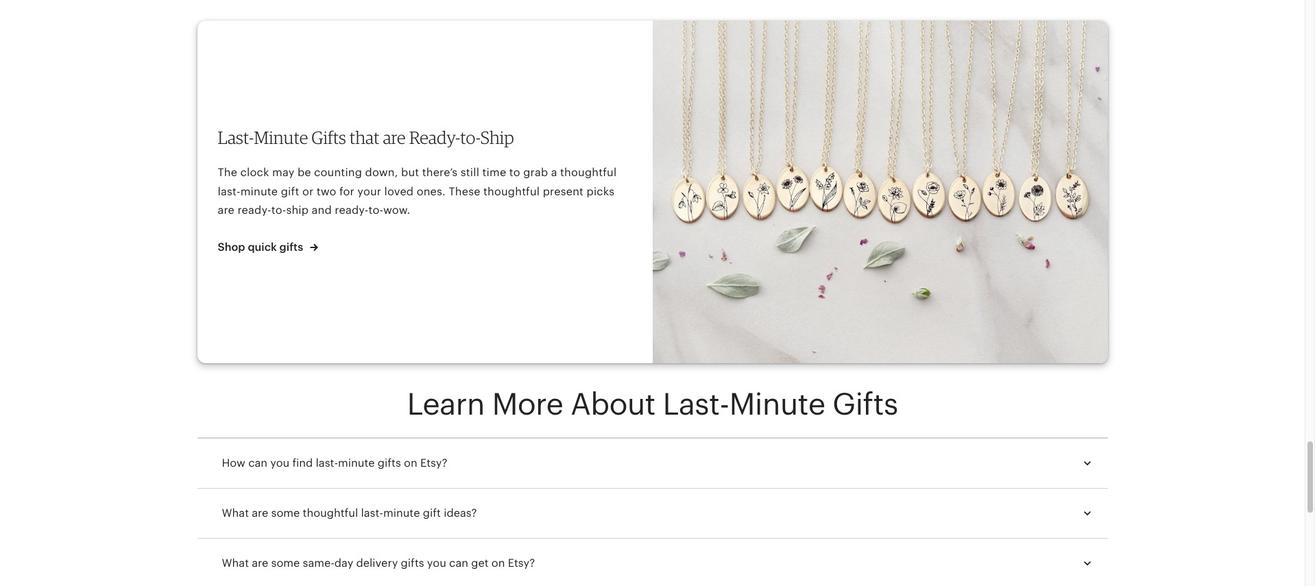 Task type: describe. For each thing, give the bounding box(es) containing it.
1 vertical spatial last-
[[663, 387, 729, 421]]

find
[[292, 457, 313, 470]]

ready-
[[409, 127, 460, 148]]

learn more about last-minute gifts tab panel
[[197, 439, 1108, 586]]

the clock may be counting down, but there's still time to grab a thoughtful last-minute gift or two for your loved ones. these thoughtful present picks are ready-to-ship and ready-to-wow.
[[218, 166, 617, 217]]

may
[[272, 166, 294, 179]]

last- inside the clock may be counting down, but there's still time to grab a thoughtful last-minute gift or two for your loved ones. these thoughtful present picks are ready-to-ship and ready-to-wow.
[[218, 185, 240, 198]]

grab
[[523, 166, 548, 179]]

can inside dropdown button
[[248, 457, 267, 470]]

shop quick gifts
[[218, 241, 306, 254]]

1 vertical spatial gifts
[[832, 387, 898, 421]]

what for what are some thoughtful last-minute gift ideas?
[[222, 507, 249, 520]]

thoughtful inside dropdown button
[[303, 507, 358, 520]]

how can you find last-minute gifts on etsy? button
[[209, 447, 1108, 480]]

learn more about last-minute gifts
[[407, 387, 898, 421]]

what are some thoughtful last-minute gift ideas?
[[222, 507, 477, 520]]

picks
[[587, 185, 615, 198]]

clock
[[240, 166, 269, 179]]

gift inside dropdown button
[[423, 507, 441, 520]]

gift inside the clock may be counting down, but there's still time to grab a thoughtful last-minute gift or two for your loved ones. these thoughtful present picks are ready-to-ship and ready-to-wow.
[[281, 185, 299, 198]]

and
[[312, 203, 332, 217]]

your
[[357, 185, 381, 198]]

0 vertical spatial last-
[[218, 127, 254, 148]]

shop
[[218, 241, 245, 254]]

are inside dropdown button
[[252, 507, 268, 520]]

1 horizontal spatial to-
[[369, 203, 383, 217]]

gifts for day
[[401, 557, 424, 570]]

what are some thoughtful last-minute gift ideas? button
[[209, 497, 1108, 530]]

gifts for last-
[[378, 457, 401, 470]]

last- for some
[[361, 507, 383, 520]]

some for same-
[[271, 557, 300, 570]]

shop quick gifts image
[[652, 20, 1108, 363]]

there's
[[422, 166, 458, 179]]

2 ready- from the left
[[335, 203, 369, 217]]

0 vertical spatial gifts
[[311, 127, 346, 148]]

last-minute gifts that are ready-to-ship
[[218, 127, 514, 148]]

or
[[302, 185, 314, 198]]

on inside what are some same-day delivery gifts you can get on etsy? dropdown button
[[491, 557, 505, 570]]

what for what are some same-day delivery gifts you can get on etsy?
[[222, 557, 249, 570]]

quick
[[248, 241, 277, 254]]

for
[[339, 185, 354, 198]]

but
[[401, 166, 419, 179]]

how
[[222, 457, 245, 470]]

1 vertical spatial thoughtful
[[483, 185, 540, 198]]

you inside dropdown button
[[270, 457, 290, 470]]

present
[[543, 185, 584, 198]]



Task type: locate. For each thing, give the bounding box(es) containing it.
0 horizontal spatial you
[[270, 457, 290, 470]]

last- down the in the top of the page
[[218, 185, 240, 198]]

0 horizontal spatial last-
[[218, 185, 240, 198]]

0 horizontal spatial gift
[[281, 185, 299, 198]]

a
[[551, 166, 557, 179]]

1 horizontal spatial you
[[427, 557, 446, 570]]

two
[[317, 185, 336, 198]]

on
[[404, 457, 417, 470], [491, 557, 505, 570]]

etsy? inside dropdown button
[[420, 457, 447, 470]]

minute down clock
[[240, 185, 278, 198]]

gifts right quick
[[279, 241, 303, 254]]

1 horizontal spatial minute
[[338, 457, 375, 470]]

1 what from the top
[[222, 507, 249, 520]]

2 vertical spatial last-
[[361, 507, 383, 520]]

0 horizontal spatial on
[[404, 457, 417, 470]]

what are some same-day delivery gifts you can get on etsy?
[[222, 557, 535, 570]]

time
[[482, 166, 506, 179]]

be
[[297, 166, 311, 179]]

2 horizontal spatial thoughtful
[[560, 166, 617, 179]]

0 vertical spatial etsy?
[[420, 457, 447, 470]]

1 horizontal spatial minute
[[729, 387, 825, 421]]

last- for you
[[316, 457, 338, 470]]

1 horizontal spatial etsy?
[[508, 557, 535, 570]]

get
[[471, 557, 489, 570]]

gifts right delivery
[[401, 557, 424, 570]]

you inside dropdown button
[[427, 557, 446, 570]]

to-
[[460, 127, 480, 148], [271, 203, 286, 217], [369, 203, 383, 217]]

gifts
[[279, 241, 303, 254], [378, 457, 401, 470], [401, 557, 424, 570]]

0 vertical spatial minute
[[254, 127, 308, 148]]

0 horizontal spatial minute
[[254, 127, 308, 148]]

0 vertical spatial what
[[222, 507, 249, 520]]

to- down may
[[271, 203, 286, 217]]

can right how
[[248, 457, 267, 470]]

ship
[[480, 127, 514, 148]]

1 vertical spatial gift
[[423, 507, 441, 520]]

last- up delivery
[[361, 507, 383, 520]]

1 horizontal spatial ready-
[[335, 203, 369, 217]]

are
[[383, 127, 406, 148], [218, 203, 235, 217], [252, 507, 268, 520], [252, 557, 268, 570]]

still
[[461, 166, 479, 179]]

2 horizontal spatial minute
[[383, 507, 420, 520]]

1 horizontal spatial on
[[491, 557, 505, 570]]

you left find
[[270, 457, 290, 470]]

1 horizontal spatial gift
[[423, 507, 441, 520]]

on right get
[[491, 557, 505, 570]]

more
[[492, 387, 563, 421]]

1 vertical spatial minute
[[338, 457, 375, 470]]

0 vertical spatial thoughtful
[[560, 166, 617, 179]]

minute
[[240, 185, 278, 198], [338, 457, 375, 470], [383, 507, 420, 520]]

0 vertical spatial minute
[[240, 185, 278, 198]]

1 vertical spatial etsy?
[[508, 557, 535, 570]]

gift
[[281, 185, 299, 198], [423, 507, 441, 520]]

0 horizontal spatial last-
[[218, 127, 254, 148]]

0 vertical spatial can
[[248, 457, 267, 470]]

1 vertical spatial what
[[222, 557, 249, 570]]

2 horizontal spatial last-
[[361, 507, 383, 520]]

gifts inside dropdown button
[[378, 457, 401, 470]]

some left the same-
[[271, 557, 300, 570]]

1 horizontal spatial gifts
[[832, 387, 898, 421]]

0 horizontal spatial to-
[[271, 203, 286, 217]]

ones.
[[417, 185, 446, 198]]

what
[[222, 507, 249, 520], [222, 557, 249, 570]]

to- down your
[[369, 203, 383, 217]]

that
[[350, 127, 379, 148]]

2 vertical spatial thoughtful
[[303, 507, 358, 520]]

what inside dropdown button
[[222, 507, 249, 520]]

on down learn
[[404, 457, 417, 470]]

ready- down clock
[[238, 203, 271, 217]]

0 horizontal spatial thoughtful
[[303, 507, 358, 520]]

down,
[[365, 166, 398, 179]]

gift left the 'ideas?'
[[423, 507, 441, 520]]

0 vertical spatial you
[[270, 457, 290, 470]]

you
[[270, 457, 290, 470], [427, 557, 446, 570]]

0 horizontal spatial can
[[248, 457, 267, 470]]

1 vertical spatial some
[[271, 557, 300, 570]]

minute for find
[[338, 457, 375, 470]]

how can you find last-minute gifts on etsy?
[[222, 457, 447, 470]]

2 vertical spatial gifts
[[401, 557, 424, 570]]

2 what from the top
[[222, 557, 249, 570]]

1 vertical spatial can
[[449, 557, 468, 570]]

0 vertical spatial gifts
[[279, 241, 303, 254]]

can inside dropdown button
[[449, 557, 468, 570]]

shop quick gifts link
[[218, 240, 318, 255]]

0 vertical spatial last-
[[218, 185, 240, 198]]

0 horizontal spatial etsy?
[[420, 457, 447, 470]]

same-
[[303, 557, 334, 570]]

thoughtful up "picks"
[[560, 166, 617, 179]]

0 vertical spatial gift
[[281, 185, 299, 198]]

ship
[[286, 203, 309, 217]]

gift left the or
[[281, 185, 299, 198]]

on inside how can you find last-minute gifts on etsy? dropdown button
[[404, 457, 417, 470]]

ready-
[[238, 203, 271, 217], [335, 203, 369, 217]]

1 vertical spatial gifts
[[378, 457, 401, 470]]

last- right find
[[316, 457, 338, 470]]

some
[[271, 507, 300, 520], [271, 557, 300, 570]]

1 vertical spatial last-
[[316, 457, 338, 470]]

ideas?
[[444, 507, 477, 520]]

counting
[[314, 166, 362, 179]]

what are some same-day delivery gifts you can get on etsy? button
[[209, 547, 1108, 580]]

some down find
[[271, 507, 300, 520]]

thoughtful down how can you find last-minute gifts on etsy?
[[303, 507, 358, 520]]

can
[[248, 457, 267, 470], [449, 557, 468, 570]]

last-
[[218, 127, 254, 148], [663, 387, 729, 421]]

minute
[[254, 127, 308, 148], [729, 387, 825, 421]]

learn
[[407, 387, 485, 421]]

are inside dropdown button
[[252, 557, 268, 570]]

these
[[449, 185, 480, 198]]

0 vertical spatial some
[[271, 507, 300, 520]]

etsy? right get
[[508, 557, 535, 570]]

to
[[509, 166, 520, 179]]

thoughtful down to
[[483, 185, 540, 198]]

wow.
[[383, 203, 410, 217]]

1 horizontal spatial last-
[[663, 387, 729, 421]]

last-
[[218, 185, 240, 198], [316, 457, 338, 470], [361, 507, 383, 520]]

0 horizontal spatial ready-
[[238, 203, 271, 217]]

minute up what are some same-day delivery gifts you can get on etsy?
[[383, 507, 420, 520]]

about
[[570, 387, 655, 421]]

etsy? up the 'ideas?'
[[420, 457, 447, 470]]

2 some from the top
[[271, 557, 300, 570]]

gifts inside 'link'
[[279, 241, 303, 254]]

to- up still
[[460, 127, 480, 148]]

0 vertical spatial on
[[404, 457, 417, 470]]

what inside dropdown button
[[222, 557, 249, 570]]

thoughtful
[[560, 166, 617, 179], [483, 185, 540, 198], [303, 507, 358, 520]]

1 horizontal spatial thoughtful
[[483, 185, 540, 198]]

are inside the clock may be counting down, but there's still time to grab a thoughtful last-minute gift or two for your loved ones. these thoughtful present picks are ready-to-ship and ready-to-wow.
[[218, 203, 235, 217]]

etsy? inside dropdown button
[[508, 557, 535, 570]]

1 vertical spatial minute
[[729, 387, 825, 421]]

delivery
[[356, 557, 398, 570]]

loved
[[384, 185, 414, 198]]

gifts
[[311, 127, 346, 148], [832, 387, 898, 421]]

some inside what are some thoughtful last-minute gift ideas? dropdown button
[[271, 507, 300, 520]]

1 horizontal spatial can
[[449, 557, 468, 570]]

some for thoughtful
[[271, 507, 300, 520]]

ready- down "for"
[[335, 203, 369, 217]]

you left get
[[427, 557, 446, 570]]

gifts up the what are some thoughtful last-minute gift ideas?
[[378, 457, 401, 470]]

minute inside the clock may be counting down, but there's still time to grab a thoughtful last-minute gift or two for your loved ones. these thoughtful present picks are ready-to-ship and ready-to-wow.
[[240, 185, 278, 198]]

etsy?
[[420, 457, 447, 470], [508, 557, 535, 570]]

minute up the what are some thoughtful last-minute gift ideas?
[[338, 457, 375, 470]]

can left get
[[449, 557, 468, 570]]

the
[[218, 166, 237, 179]]

gifts inside dropdown button
[[401, 557, 424, 570]]

2 vertical spatial minute
[[383, 507, 420, 520]]

0 horizontal spatial gifts
[[311, 127, 346, 148]]

minute for thoughtful
[[383, 507, 420, 520]]

1 ready- from the left
[[238, 203, 271, 217]]

0 horizontal spatial minute
[[240, 185, 278, 198]]

2 horizontal spatial to-
[[460, 127, 480, 148]]

day
[[334, 557, 353, 570]]

1 vertical spatial on
[[491, 557, 505, 570]]

1 vertical spatial you
[[427, 557, 446, 570]]

1 some from the top
[[271, 507, 300, 520]]

1 horizontal spatial last-
[[316, 457, 338, 470]]

some inside what are some same-day delivery gifts you can get on etsy? dropdown button
[[271, 557, 300, 570]]



Task type: vqa. For each thing, say whether or not it's contained in the screenshot.
Can
yes



